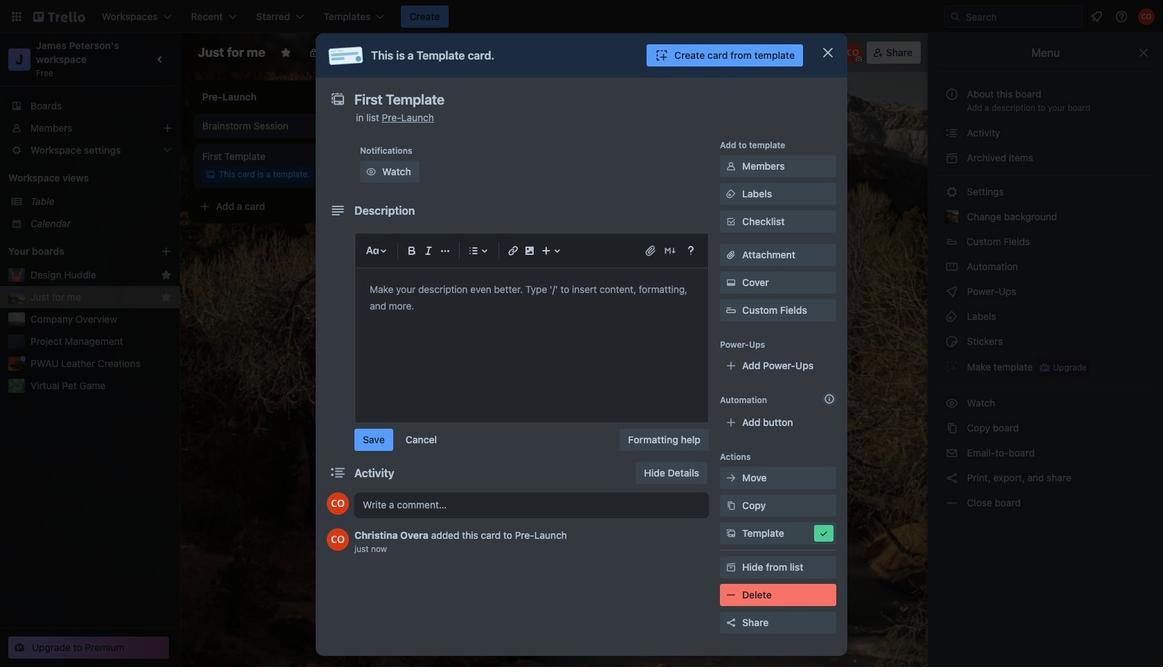 Task type: locate. For each thing, give the bounding box(es) containing it.
0 vertical spatial christina overa (christinaovera) image
[[327, 493, 349, 515]]

0 horizontal spatial christina overa (christinaovera) image
[[844, 43, 863, 62]]

Write a comment text field
[[355, 493, 709, 517]]

1 horizontal spatial christina overa (christinaovera) image
[[1139, 8, 1155, 25]]

0 vertical spatial christina overa (christinaovera) image
[[1139, 8, 1155, 25]]

christina overa (christinaovera) image
[[327, 493, 349, 515], [327, 529, 349, 551]]

open information menu image
[[1115, 10, 1129, 24]]

star or unstar board image
[[281, 47, 292, 58]]

christina overa (christinaovera) image right open information menu image
[[1139, 8, 1155, 25]]

starred icon image
[[161, 269, 172, 281], [161, 292, 172, 303]]

0 notifications image
[[1089, 8, 1106, 25]]

editor toolbar
[[362, 240, 702, 262]]

sm image
[[697, 42, 716, 61], [946, 126, 959, 140], [946, 151, 959, 165], [364, 165, 378, 179], [946, 185, 959, 199], [725, 276, 738, 290], [946, 335, 959, 348], [946, 446, 959, 460], [946, 471, 959, 485], [725, 499, 738, 513], [817, 526, 831, 540]]

close dialog image
[[820, 44, 837, 61]]

1 vertical spatial starred icon image
[[161, 292, 172, 303]]

1 vertical spatial christina overa (christinaovera) image
[[844, 43, 863, 62]]

christina overa (christinaovera) image
[[1139, 8, 1155, 25], [844, 43, 863, 62]]

text styles image
[[364, 242, 381, 259]]

None text field
[[348, 87, 805, 112]]

more formatting image
[[437, 242, 454, 259]]

add board image
[[161, 246, 172, 257]]

christina overa (christinaovera) image right the close dialog image
[[844, 43, 863, 62]]

customize views image
[[434, 46, 448, 60]]

1 starred icon image from the top
[[161, 269, 172, 281]]

image image
[[522, 242, 538, 259]]

link ⌘k image
[[505, 242, 522, 259]]

2 starred icon image from the top
[[161, 292, 172, 303]]

sm image
[[725, 159, 738, 173], [725, 187, 738, 201], [946, 260, 959, 274], [946, 285, 959, 299], [946, 310, 959, 324], [946, 360, 959, 373], [946, 396, 959, 410], [946, 421, 959, 435], [725, 471, 738, 485], [946, 496, 959, 510], [725, 526, 738, 540], [725, 560, 738, 574], [725, 588, 738, 602]]

attach and insert link image
[[644, 244, 658, 258]]

2 christina overa (christinaovera) image from the top
[[327, 529, 349, 551]]

1 vertical spatial christina overa (christinaovera) image
[[327, 529, 349, 551]]

0 vertical spatial starred icon image
[[161, 269, 172, 281]]



Task type: vqa. For each thing, say whether or not it's contained in the screenshot.
second "STARRED ICON" from the bottom of the page
yes



Task type: describe. For each thing, give the bounding box(es) containing it.
your boards with 6 items element
[[8, 243, 140, 260]]

primary element
[[0, 0, 1164, 33]]

1 christina overa (christinaovera) image from the top
[[327, 493, 349, 515]]

lists image
[[466, 242, 482, 259]]

Board name text field
[[191, 42, 272, 64]]

search image
[[950, 11, 962, 22]]

italic ⌘i image
[[420, 242, 437, 259]]

open help dialog image
[[683, 242, 700, 259]]

text formatting group
[[404, 242, 454, 259]]

bold ⌘b image
[[404, 242, 420, 259]]

create from template… image
[[355, 201, 366, 212]]

Search field
[[962, 7, 1083, 26]]

Main content area, start typing to enter text. text field
[[370, 281, 694, 314]]

view markdown image
[[664, 244, 678, 258]]



